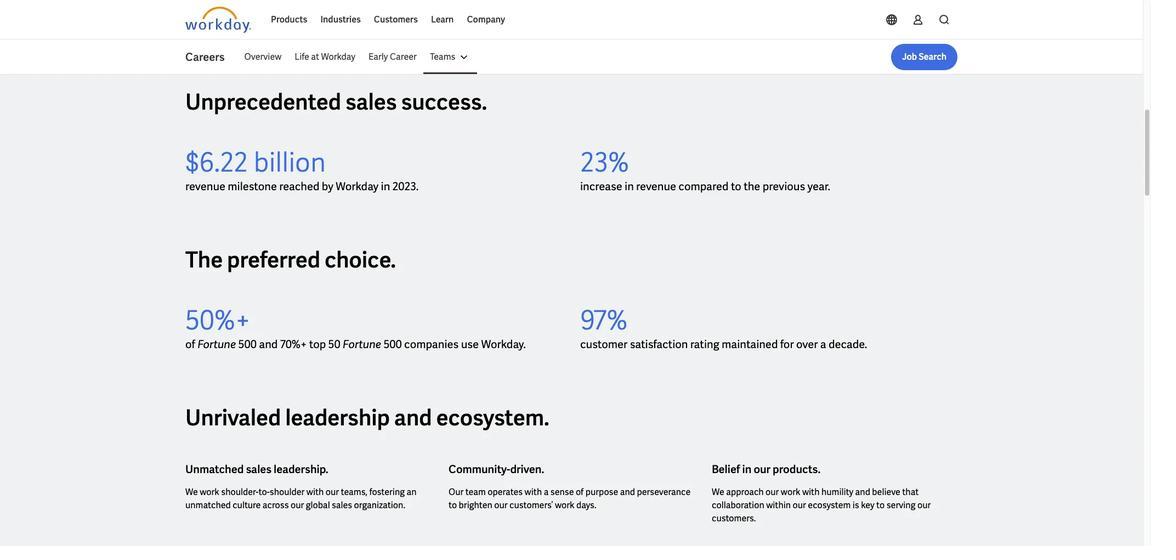 Task type: describe. For each thing, give the bounding box(es) containing it.
a inside 97% customer satisfaction rating maintained for over a decade.
[[821, 338, 827, 352]]

50%+ of fortune 500 and 70%+ top 50 fortune 500 companies use workday.
[[185, 304, 526, 352]]

menu containing overview
[[238, 44, 478, 70]]

with inside the we work shoulder-to-shoulder with our teams, fostering an unmatched culture across our global sales organization.
[[307, 487, 324, 498]]

belief
[[712, 463, 741, 477]]

serving
[[887, 500, 916, 512]]

to inside our team operates with a sense of purpose and perseverance to brighten our customers' work days.
[[449, 500, 457, 512]]

list containing overview
[[238, 44, 958, 70]]

2 500 from the left
[[384, 338, 402, 352]]

2 fortune from the left
[[343, 338, 381, 352]]

sales for unmatched
[[246, 463, 272, 477]]

70%+
[[280, 338, 307, 352]]

fostering
[[370, 487, 405, 498]]

company button
[[461, 7, 512, 33]]

key
[[862, 500, 875, 512]]

and inside our team operates with a sense of purpose and perseverance to brighten our customers' work days.
[[620, 487, 635, 498]]

with inside our team operates with a sense of purpose and perseverance to brighten our customers' work days.
[[525, 487, 542, 498]]

increase
[[581, 180, 623, 194]]

community-
[[449, 463, 511, 477]]

company
[[467, 14, 505, 25]]

to inside the we approach our work with humility and believe that collaboration within our ecosystem is key to serving our customers.
[[877, 500, 885, 512]]

$6.22 billion revenue milestone reached by workday in 2023.
[[185, 146, 419, 194]]

job
[[903, 51, 918, 63]]

life at workday link
[[288, 44, 362, 70]]

teams,
[[341, 487, 368, 498]]

brighten
[[459, 500, 493, 512]]

maintained
[[722, 338, 778, 352]]

work inside the we work shoulder-to-shoulder with our teams, fostering an unmatched culture across our global sales organization.
[[200, 487, 219, 498]]

unprecedented sales success.
[[185, 88, 487, 117]]

job search link
[[892, 44, 958, 70]]

in inside the 23% increase in revenue compared to the previous year.
[[625, 180, 634, 194]]

ecosystem.
[[436, 404, 550, 433]]

we approach our work with humility and believe that collaboration within our ecosystem is key to serving our customers.
[[712, 487, 931, 525]]

why workday image of sales image
[[515, 0, 958, 54]]

$6.22
[[185, 146, 248, 180]]

and inside the we approach our work with humility and believe that collaboration within our ecosystem is key to serving our customers.
[[856, 487, 871, 498]]

across
[[263, 500, 289, 512]]

job search
[[903, 51, 947, 63]]

shoulder
[[270, 487, 305, 498]]

97% customer satisfaction rating maintained for over a decade.
[[581, 304, 868, 352]]

by
[[322, 180, 334, 194]]

days.
[[577, 500, 597, 512]]

rating
[[691, 338, 720, 352]]

unrivaled leadership and ecosystem.
[[185, 404, 550, 433]]

sales for unprecedented
[[346, 88, 397, 117]]

leadership
[[286, 404, 390, 433]]

humility
[[822, 487, 854, 498]]

revenue inside the 23% increase in revenue compared to the previous year.
[[637, 180, 677, 194]]

industries
[[321, 14, 361, 25]]

2023.
[[393, 180, 419, 194]]

global
[[306, 500, 330, 512]]

our up within
[[766, 487, 779, 498]]

sense
[[551, 487, 574, 498]]

at
[[311, 51, 319, 63]]

go to the homepage image
[[185, 7, 251, 33]]

the
[[185, 246, 223, 275]]

customers
[[374, 14, 418, 25]]

community-driven.
[[449, 463, 545, 477]]

and inside 50%+ of fortune 500 and 70%+ top 50 fortune 500 companies use workday.
[[259, 338, 278, 352]]

operates
[[488, 487, 523, 498]]

over
[[797, 338, 818, 352]]

driven.
[[511, 463, 545, 477]]

reached
[[279, 180, 320, 194]]

our up global
[[326, 487, 339, 498]]

year.
[[808, 180, 831, 194]]

23% increase in revenue compared to the previous year.
[[581, 146, 831, 194]]

preferred
[[227, 246, 320, 275]]

perseverance
[[637, 487, 691, 498]]

to inside the 23% increase in revenue compared to the previous year.
[[731, 180, 742, 194]]

success.
[[401, 88, 487, 117]]

top
[[309, 338, 326, 352]]

1 fortune from the left
[[198, 338, 236, 352]]

organization.
[[354, 500, 406, 512]]

use
[[461, 338, 479, 352]]

unrivaled
[[185, 404, 281, 433]]

shoulder-
[[221, 487, 259, 498]]

early career link
[[362, 44, 424, 70]]

workday.
[[481, 338, 526, 352]]

our right within
[[793, 500, 807, 512]]

believe
[[873, 487, 901, 498]]

satisfaction
[[630, 338, 688, 352]]

products button
[[264, 7, 314, 33]]

previous
[[763, 180, 806, 194]]

in inside the $6.22 billion revenue milestone reached by workday in 2023.
[[381, 180, 390, 194]]

our inside our team operates with a sense of purpose and perseverance to brighten our customers' work days.
[[495, 500, 508, 512]]

early
[[369, 51, 388, 63]]



Task type: vqa. For each thing, say whether or not it's contained in the screenshot.
our
yes



Task type: locate. For each thing, give the bounding box(es) containing it.
unprecedented
[[185, 88, 341, 117]]

we for unmatched sales leadership.
[[185, 487, 198, 498]]

our team operates with a sense of purpose and perseverance to brighten our customers' work days.
[[449, 487, 691, 512]]

1 with from the left
[[307, 487, 324, 498]]

2 horizontal spatial work
[[781, 487, 801, 498]]

work down sense on the left bottom of the page
[[555, 500, 575, 512]]

we work shoulder-to-shoulder with our teams, fostering an unmatched culture across our global sales organization.
[[185, 487, 417, 512]]

sales down teams,
[[332, 500, 352, 512]]

to
[[731, 180, 742, 194], [449, 500, 457, 512], [877, 500, 885, 512]]

our down that
[[918, 500, 931, 512]]

workday inside menu
[[321, 51, 356, 63]]

teams
[[430, 51, 456, 63]]

we up unmatched
[[185, 487, 198, 498]]

for
[[781, 338, 794, 352]]

1 horizontal spatial revenue
[[637, 180, 677, 194]]

1 vertical spatial of
[[576, 487, 584, 498]]

in right belief
[[743, 463, 752, 477]]

0 horizontal spatial with
[[307, 487, 324, 498]]

0 horizontal spatial a
[[544, 487, 549, 498]]

2 revenue from the left
[[637, 180, 677, 194]]

milestone
[[228, 180, 277, 194]]

list
[[238, 44, 958, 70]]

0 horizontal spatial 500
[[238, 338, 257, 352]]

within
[[767, 500, 791, 512]]

sales up to-
[[246, 463, 272, 477]]

our down operates
[[495, 500, 508, 512]]

work inside our team operates with a sense of purpose and perseverance to brighten our customers' work days.
[[555, 500, 575, 512]]

work up unmatched
[[200, 487, 219, 498]]

1 horizontal spatial of
[[576, 487, 584, 498]]

approach
[[727, 487, 764, 498]]

50%+
[[185, 304, 251, 338]]

2 horizontal spatial to
[[877, 500, 885, 512]]

customers'
[[510, 500, 553, 512]]

learn button
[[425, 7, 461, 33]]

we inside the we work shoulder-to-shoulder with our teams, fostering an unmatched culture across our global sales organization.
[[185, 487, 198, 498]]

we up collaboration at the bottom right
[[712, 487, 725, 498]]

0 horizontal spatial of
[[185, 338, 195, 352]]

1 horizontal spatial we
[[712, 487, 725, 498]]

in
[[381, 180, 390, 194], [625, 180, 634, 194], [743, 463, 752, 477]]

to right the key on the right bottom of page
[[877, 500, 885, 512]]

1 we from the left
[[185, 487, 198, 498]]

500
[[238, 338, 257, 352], [384, 338, 402, 352]]

menu
[[238, 44, 478, 70]]

revenue
[[185, 180, 226, 194], [637, 180, 677, 194]]

1 horizontal spatial fortune
[[343, 338, 381, 352]]

collaboration
[[712, 500, 765, 512]]

a left sense on the left bottom of the page
[[544, 487, 549, 498]]

careers
[[185, 50, 225, 64]]

with
[[307, 487, 324, 498], [525, 487, 542, 498], [803, 487, 820, 498]]

decade.
[[829, 338, 868, 352]]

0 vertical spatial workday
[[321, 51, 356, 63]]

and
[[259, 338, 278, 352], [394, 404, 432, 433], [620, 487, 635, 498], [856, 487, 871, 498]]

workday right by
[[336, 180, 379, 194]]

customers.
[[712, 513, 756, 525]]

a inside our team operates with a sense of purpose and perseverance to brighten our customers' work days.
[[544, 487, 549, 498]]

1 vertical spatial a
[[544, 487, 549, 498]]

1 revenue from the left
[[185, 180, 226, 194]]

overview
[[244, 51, 282, 63]]

a
[[821, 338, 827, 352], [544, 487, 549, 498]]

to down our
[[449, 500, 457, 512]]

2 horizontal spatial in
[[743, 463, 752, 477]]

1 horizontal spatial with
[[525, 487, 542, 498]]

0 horizontal spatial work
[[200, 487, 219, 498]]

1 horizontal spatial 500
[[384, 338, 402, 352]]

fortune
[[198, 338, 236, 352], [343, 338, 381, 352]]

is
[[853, 500, 860, 512]]

with up "customers'"
[[525, 487, 542, 498]]

a right "over"
[[821, 338, 827, 352]]

revenue inside the $6.22 billion revenue milestone reached by workday in 2023.
[[185, 180, 226, 194]]

sales down early
[[346, 88, 397, 117]]

workday inside the $6.22 billion revenue milestone reached by workday in 2023.
[[336, 180, 379, 194]]

0 vertical spatial of
[[185, 338, 195, 352]]

work up within
[[781, 487, 801, 498]]

our up approach
[[754, 463, 771, 477]]

our down shoulder
[[291, 500, 304, 512]]

leadership.
[[274, 463, 329, 477]]

1 horizontal spatial to
[[731, 180, 742, 194]]

1 500 from the left
[[238, 338, 257, 352]]

team
[[466, 487, 486, 498]]

0 horizontal spatial fortune
[[198, 338, 236, 352]]

teams button
[[424, 44, 478, 70]]

workday right at
[[321, 51, 356, 63]]

sales
[[346, 88, 397, 117], [246, 463, 272, 477], [332, 500, 352, 512]]

to left the the on the right of page
[[731, 180, 742, 194]]

billion
[[254, 146, 326, 180]]

0 vertical spatial a
[[821, 338, 827, 352]]

of inside 50%+ of fortune 500 and 70%+ top 50 fortune 500 companies use workday.
[[185, 338, 195, 352]]

purpose
[[586, 487, 619, 498]]

1 horizontal spatial a
[[821, 338, 827, 352]]

of inside our team operates with a sense of purpose and perseverance to brighten our customers' work days.
[[576, 487, 584, 498]]

revenue left milestone
[[185, 180, 226, 194]]

unmatched
[[185, 500, 231, 512]]

overview link
[[238, 44, 288, 70]]

0 vertical spatial sales
[[346, 88, 397, 117]]

in right increase
[[625, 180, 634, 194]]

products.
[[773, 463, 821, 477]]

with inside the we approach our work with humility and believe that collaboration within our ecosystem is key to serving our customers.
[[803, 487, 820, 498]]

we inside the we approach our work with humility and believe that collaboration within our ecosystem is key to serving our customers.
[[712, 487, 725, 498]]

culture
[[233, 500, 261, 512]]

3 with from the left
[[803, 487, 820, 498]]

ecosystem
[[808, 500, 851, 512]]

search
[[919, 51, 947, 63]]

that
[[903, 487, 919, 498]]

customer
[[581, 338, 628, 352]]

0 horizontal spatial revenue
[[185, 180, 226, 194]]

1 vertical spatial sales
[[246, 463, 272, 477]]

500 left 70%+
[[238, 338, 257, 352]]

customers button
[[368, 7, 425, 33]]

unmatched
[[185, 463, 244, 477]]

2 we from the left
[[712, 487, 725, 498]]

products
[[271, 14, 307, 25]]

23%
[[581, 146, 629, 180]]

our
[[754, 463, 771, 477], [326, 487, 339, 498], [766, 487, 779, 498], [291, 500, 304, 512], [495, 500, 508, 512], [793, 500, 807, 512], [918, 500, 931, 512]]

1 horizontal spatial in
[[625, 180, 634, 194]]

compared
[[679, 180, 729, 194]]

97%
[[581, 304, 628, 338]]

early career
[[369, 51, 417, 63]]

life at workday
[[295, 51, 356, 63]]

workday
[[321, 51, 356, 63], [336, 180, 379, 194]]

belief in our products.
[[712, 463, 821, 477]]

1 horizontal spatial work
[[555, 500, 575, 512]]

companies
[[404, 338, 459, 352]]

work inside the we approach our work with humility and believe that collaboration within our ecosystem is key to serving our customers.
[[781, 487, 801, 498]]

an
[[407, 487, 417, 498]]

career
[[390, 51, 417, 63]]

2 vertical spatial sales
[[332, 500, 352, 512]]

choice.
[[325, 246, 396, 275]]

2 with from the left
[[525, 487, 542, 498]]

with up ecosystem
[[803, 487, 820, 498]]

life
[[295, 51, 309, 63]]

we for belief in our products.
[[712, 487, 725, 498]]

revenue left compared
[[637, 180, 677, 194]]

sales inside the we work shoulder-to-shoulder with our teams, fostering an unmatched culture across our global sales organization.
[[332, 500, 352, 512]]

0 horizontal spatial we
[[185, 487, 198, 498]]

the
[[744, 180, 761, 194]]

0 horizontal spatial to
[[449, 500, 457, 512]]

industries button
[[314, 7, 368, 33]]

2 horizontal spatial with
[[803, 487, 820, 498]]

500 left companies
[[384, 338, 402, 352]]

the preferred choice.
[[185, 246, 396, 275]]

with up global
[[307, 487, 324, 498]]

to-
[[259, 487, 270, 498]]

we
[[185, 487, 198, 498], [712, 487, 725, 498]]

learn
[[431, 14, 454, 25]]

careers link
[[185, 49, 238, 65]]

0 horizontal spatial in
[[381, 180, 390, 194]]

in left 2023.
[[381, 180, 390, 194]]

1 vertical spatial workday
[[336, 180, 379, 194]]

our
[[449, 487, 464, 498]]

work
[[200, 487, 219, 498], [781, 487, 801, 498], [555, 500, 575, 512]]



